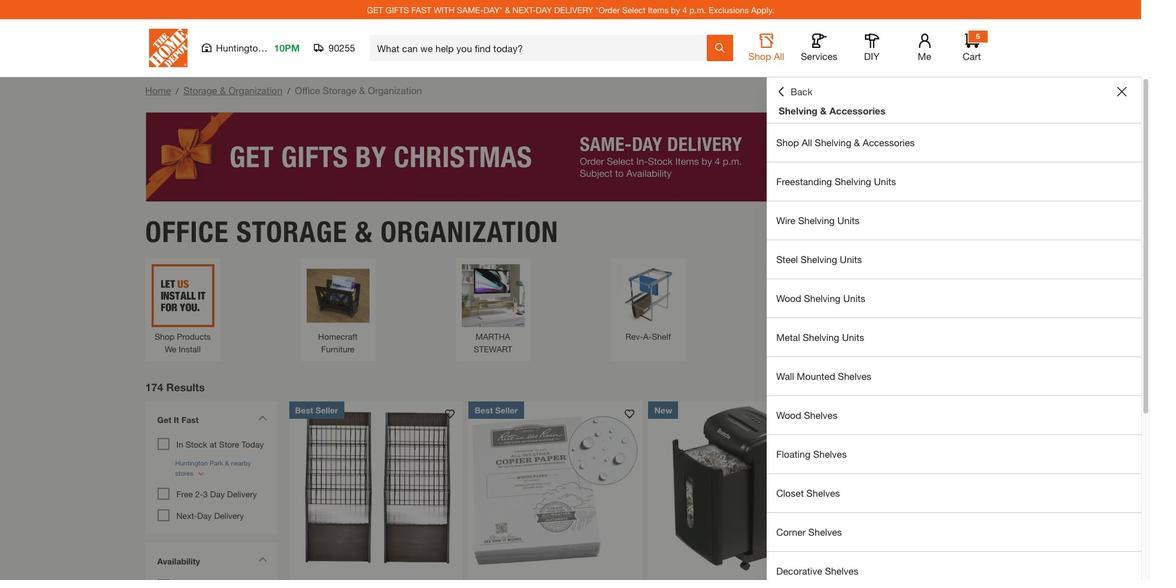 Task type: describe. For each thing, give the bounding box(es) containing it.
1 vertical spatial accessories
[[863, 137, 915, 148]]

next-day delivery link
[[177, 510, 244, 521]]

What can we help you find today? search field
[[377, 35, 706, 61]]

wire
[[777, 215, 796, 226]]

gifts
[[386, 4, 409, 15]]

homecraft furniture
[[318, 331, 358, 354]]

closet shelves link
[[767, 474, 1142, 513]]

wood for wood shelves
[[777, 409, 802, 421]]

3
[[203, 489, 208, 499]]

shelves for wood shelves
[[805, 409, 838, 421]]

2-
[[195, 489, 203, 499]]

sponsored banner image
[[145, 112, 997, 202]]

rev a shelf image
[[617, 264, 680, 327]]

shop all
[[749, 50, 785, 62]]

storage & organization link
[[184, 85, 283, 96]]

corner
[[777, 526, 806, 538]]

shop for shop all
[[749, 50, 772, 62]]

shelving for freestanding shelving units
[[835, 176, 872, 187]]

martha stewart link
[[462, 264, 525, 355]]

next-day delivery
[[177, 510, 244, 521]]

0 vertical spatial delivery
[[227, 489, 257, 499]]

home / storage & organization / office storage & organization
[[145, 85, 422, 96]]

martha
[[476, 331, 511, 341]]

fast
[[182, 415, 199, 425]]

shop all button
[[748, 34, 786, 62]]

shelving down back button
[[779, 105, 818, 116]]

mounted for wall mounted
[[796, 331, 830, 341]]

0 vertical spatial office
[[295, 85, 320, 96]]

wood shelving units
[[777, 293, 866, 304]]

rev-a-shelf link
[[617, 264, 680, 343]]

stewart
[[474, 344, 513, 354]]

shop all shelving & accessories
[[777, 137, 915, 148]]

shop for shop all shelving & accessories
[[777, 137, 800, 148]]

today
[[242, 439, 264, 449]]

me
[[919, 50, 932, 62]]

0 vertical spatial day
[[210, 489, 225, 499]]

in stock at store today link
[[177, 439, 264, 449]]

shelves for floating shelves
[[814, 448, 847, 460]]

by
[[671, 4, 681, 15]]

me button
[[906, 34, 944, 62]]

next-
[[177, 510, 197, 521]]

get
[[367, 4, 383, 15]]

shelving down shelving & accessories
[[815, 137, 852, 148]]

delivery
[[555, 4, 594, 15]]

174
[[145, 380, 163, 394]]

seller for wooden free standing 6-tier display literature brochure magazine rack in black (2-pack) image
[[316, 405, 338, 415]]

availability
[[157, 556, 200, 566]]

new
[[655, 405, 673, 415]]

wall mounted
[[778, 331, 830, 341]]

4
[[683, 4, 688, 15]]

services
[[801, 50, 838, 62]]

shelving for wood shelving units
[[805, 293, 841, 304]]

5
[[977, 32, 981, 41]]

homecraft
[[318, 331, 358, 341]]

wooden free standing 6-tier display literature brochure magazine rack in black (2-pack) image
[[289, 401, 463, 575]]

huntington park
[[216, 42, 286, 53]]

freestanding
[[777, 176, 833, 187]]

shop products we install
[[155, 331, 211, 354]]

back
[[791, 86, 813, 97]]

drawer close image
[[1118, 87, 1128, 97]]

corner shelves
[[777, 526, 843, 538]]

wood shelves link
[[767, 396, 1142, 435]]

all-weather 8-1/2 in. x 11 in. 20 lbs. bulk copier paper, white (500-sheet pack) image
[[469, 401, 643, 575]]

wall for wall mounted
[[778, 331, 794, 341]]

0 vertical spatial accessories
[[830, 105, 886, 116]]

shop products we install link
[[151, 264, 214, 355]]

decorative
[[777, 565, 823, 577]]

floating shelves
[[777, 448, 847, 460]]

free 2-3 day delivery link
[[177, 489, 257, 499]]

cart 5
[[963, 32, 982, 62]]

& inside shop all shelving & accessories link
[[855, 137, 861, 148]]

home link
[[145, 85, 171, 96]]

rev-a-shelf
[[626, 331, 671, 341]]

wall mounted link
[[772, 264, 835, 343]]

availability link
[[151, 549, 271, 576]]

decorative shelves link
[[767, 552, 1142, 580]]

steel shelving units
[[777, 254, 863, 265]]

best for wooden free standing 6-tier display literature brochure magazine rack in black (2-pack) image
[[295, 405, 313, 415]]

90255
[[329, 42, 355, 53]]

best seller for all-weather 8-1/2 in. x 11 in. 20 lbs. bulk copier paper, white (500-sheet pack) image at the bottom of page
[[475, 405, 518, 415]]

best for all-weather 8-1/2 in. x 11 in. 20 lbs. bulk copier paper, white (500-sheet pack) image at the bottom of page
[[475, 405, 493, 415]]

the home depot logo image
[[149, 29, 187, 67]]

closet shelves
[[777, 487, 841, 499]]

shelving for wire shelving units
[[799, 215, 835, 226]]

2 / from the left
[[288, 86, 290, 96]]

products
[[177, 331, 211, 341]]

store
[[219, 439, 239, 449]]

10pm
[[274, 42, 300, 53]]



Task type: vqa. For each thing, say whether or not it's contained in the screenshot.
topmost Round
no



Task type: locate. For each thing, give the bounding box(es) containing it.
1 horizontal spatial shop
[[749, 50, 772, 62]]

best
[[295, 405, 313, 415], [475, 405, 493, 415]]

shelves down wall mounted shelves
[[805, 409, 838, 421]]

wood
[[777, 293, 802, 304], [777, 409, 802, 421]]

items
[[648, 4, 669, 15]]

30 l/7.9 gal. paper shredder cross cut document shredder for credit card/cd/junk mail shredder for office home image
[[649, 401, 823, 575]]

units
[[875, 176, 897, 187], [838, 215, 860, 226], [841, 254, 863, 265], [844, 293, 866, 304], [843, 332, 865, 343]]

shelves for corner shelves
[[809, 526, 843, 538]]

storage
[[184, 85, 217, 96], [323, 85, 357, 96], [237, 214, 348, 249]]

0 horizontal spatial best
[[295, 405, 313, 415]]

wall for wall mounted shelves
[[777, 370, 795, 382]]

homecraft furniture image
[[307, 264, 370, 327]]

0 vertical spatial shop
[[749, 50, 772, 62]]

shop down apply.
[[749, 50, 772, 62]]

all for shop all
[[774, 50, 785, 62]]

a-
[[644, 331, 652, 341]]

wall mounted shelves
[[777, 370, 872, 382]]

seller
[[316, 405, 338, 415], [496, 405, 518, 415]]

1 vertical spatial day
[[197, 510, 212, 521]]

all up freestanding
[[802, 137, 813, 148]]

p.m.
[[690, 4, 707, 15]]

home
[[145, 85, 171, 96]]

1 horizontal spatial best seller
[[475, 405, 518, 415]]

delivery down free 2-3 day delivery
[[214, 510, 244, 521]]

decorative shelves
[[777, 565, 859, 577]]

1 vertical spatial shop
[[777, 137, 800, 148]]

wall down wall mounted image in the right of the page
[[778, 331, 794, 341]]

rev-
[[626, 331, 644, 341]]

wall mounted image
[[772, 264, 835, 327]]

1 horizontal spatial office
[[295, 85, 320, 96]]

units up "wood shelving units"
[[841, 254, 863, 265]]

wire shelving units link
[[767, 201, 1142, 240]]

day right the 3
[[210, 489, 225, 499]]

menu
[[767, 123, 1142, 580]]

shelves right floating
[[814, 448, 847, 460]]

shelves for decorative shelves
[[826, 565, 859, 577]]

shop inside button
[[749, 50, 772, 62]]

all for shop all shelving & accessories
[[802, 137, 813, 148]]

1 vertical spatial delivery
[[214, 510, 244, 521]]

&
[[505, 4, 511, 15], [220, 85, 226, 96], [359, 85, 365, 96], [821, 105, 827, 116], [855, 137, 861, 148], [355, 214, 373, 249]]

units for metal shelving units
[[843, 332, 865, 343]]

wood inside 'link'
[[777, 409, 802, 421]]

in stock at store today
[[177, 439, 264, 449]]

shop up freestanding
[[777, 137, 800, 148]]

freestanding shelving units
[[777, 176, 897, 187]]

at
[[210, 439, 217, 449]]

shelf
[[652, 331, 671, 341]]

2 horizontal spatial shop
[[777, 137, 800, 148]]

shop up we
[[155, 331, 175, 341]]

1 best from the left
[[295, 405, 313, 415]]

0 horizontal spatial best seller
[[295, 405, 338, 415]]

wood up floating
[[777, 409, 802, 421]]

all inside shop all button
[[774, 50, 785, 62]]

0 horizontal spatial shop
[[155, 331, 175, 341]]

units down freestanding shelving units
[[838, 215, 860, 226]]

/
[[176, 86, 179, 96], [288, 86, 290, 96]]

0 horizontal spatial seller
[[316, 405, 338, 415]]

1 vertical spatial wood
[[777, 409, 802, 421]]

day*
[[484, 4, 503, 15]]

get gifts fast with same-day* & next-day delivery *order select items by 4 p.m. exclusions apply.
[[367, 4, 775, 15]]

wood for wood shelving units
[[777, 293, 802, 304]]

shop all shelving & accessories link
[[767, 123, 1142, 162]]

1 horizontal spatial all
[[802, 137, 813, 148]]

1 horizontal spatial /
[[288, 86, 290, 96]]

day
[[210, 489, 225, 499], [197, 510, 212, 521]]

units down shop all shelving & accessories
[[875, 176, 897, 187]]

all inside shop all shelving & accessories link
[[802, 137, 813, 148]]

90255 button
[[314, 42, 356, 54]]

1 vertical spatial all
[[802, 137, 813, 148]]

shelves right decorative
[[826, 565, 859, 577]]

day down the 3
[[197, 510, 212, 521]]

it
[[174, 415, 179, 425]]

floating shelves link
[[767, 435, 1142, 474]]

install
[[179, 344, 201, 354]]

steel shelving units link
[[767, 240, 1142, 279]]

1 vertical spatial mounted
[[798, 370, 836, 382]]

get it fast
[[157, 415, 199, 425]]

metal
[[777, 332, 801, 343]]

2 wood from the top
[[777, 409, 802, 421]]

feedback link image
[[1135, 203, 1151, 267]]

1 best seller from the left
[[295, 405, 338, 415]]

units for wood shelving units
[[844, 293, 866, 304]]

with
[[434, 4, 455, 15]]

free 2-3 day delivery
[[177, 489, 257, 499]]

office storage & organization
[[145, 214, 559, 249]]

menu containing shop all shelving & accessories
[[767, 123, 1142, 580]]

wall mounted shelves link
[[767, 357, 1142, 396]]

fast
[[412, 4, 432, 15]]

we
[[165, 344, 177, 354]]

units for steel shelving units
[[841, 254, 863, 265]]

martha stewart
[[474, 331, 513, 354]]

corner shelves link
[[767, 513, 1142, 552]]

exclusions
[[709, 4, 749, 15]]

services button
[[801, 34, 839, 62]]

mounted for wall mounted shelves
[[798, 370, 836, 382]]

0 vertical spatial wall
[[778, 331, 794, 341]]

2 seller from the left
[[496, 405, 518, 415]]

shelves down metal shelving units
[[839, 370, 872, 382]]

wood shelves
[[777, 409, 838, 421]]

units for wire shelving units
[[838, 215, 860, 226]]

shelving right steel
[[801, 254, 838, 265]]

back button
[[777, 86, 813, 98]]

seller for all-weather 8-1/2 in. x 11 in. 20 lbs. bulk copier paper, white (500-sheet pack) image at the bottom of page
[[496, 405, 518, 415]]

metal shelving units
[[777, 332, 865, 343]]

mounted down metal shelving units
[[798, 370, 836, 382]]

freestanding shelving units link
[[767, 162, 1142, 201]]

shelving right wire at right
[[799, 215, 835, 226]]

free
[[177, 489, 193, 499]]

best seller for wooden free standing 6-tier display literature brochure magazine rack in black (2-pack) image
[[295, 405, 338, 415]]

wood shelving units link
[[767, 279, 1142, 318]]

units right wall mounted image in the right of the page
[[844, 293, 866, 304]]

mounted down "wood shelving units"
[[796, 331, 830, 341]]

best seller
[[295, 405, 338, 415], [475, 405, 518, 415]]

closet
[[777, 487, 804, 499]]

shelves right closet
[[807, 487, 841, 499]]

shelving up metal shelving units
[[805, 293, 841, 304]]

furniture
[[321, 344, 355, 354]]

wall down metal
[[777, 370, 795, 382]]

wood up metal
[[777, 293, 802, 304]]

steel
[[777, 254, 799, 265]]

1 wood from the top
[[777, 293, 802, 304]]

apply.
[[752, 4, 775, 15]]

/ down the 10pm
[[288, 86, 290, 96]]

office supplies image
[[928, 264, 991, 327]]

day
[[536, 4, 552, 15]]

0 horizontal spatial /
[[176, 86, 179, 96]]

units for freestanding shelving units
[[875, 176, 897, 187]]

shelves for closet shelves
[[807, 487, 841, 499]]

select
[[623, 4, 646, 15]]

get it fast link
[[151, 407, 271, 435]]

0 vertical spatial all
[[774, 50, 785, 62]]

in
[[177, 439, 183, 449]]

all up back button
[[774, 50, 785, 62]]

2 best from the left
[[475, 405, 493, 415]]

0 vertical spatial wood
[[777, 293, 802, 304]]

homecraft furniture link
[[307, 264, 370, 355]]

shop inside shop products we install
[[155, 331, 175, 341]]

shelving for metal shelving units
[[803, 332, 840, 343]]

martha stewart image
[[462, 264, 525, 327]]

0 vertical spatial mounted
[[796, 331, 830, 341]]

1 horizontal spatial best
[[475, 405, 493, 415]]

wire shelving units
[[777, 215, 860, 226]]

2 best seller from the left
[[475, 405, 518, 415]]

1 vertical spatial wall
[[777, 370, 795, 382]]

cx8 crosscut shredder image
[[829, 401, 1003, 575]]

0 horizontal spatial office
[[145, 214, 229, 249]]

diy
[[865, 50, 880, 62]]

shelving for steel shelving units
[[801, 254, 838, 265]]

park
[[266, 42, 286, 53]]

shop for shop products we install
[[155, 331, 175, 341]]

/ right home 'link'
[[176, 86, 179, 96]]

delivery right the 3
[[227, 489, 257, 499]]

1 horizontal spatial seller
[[496, 405, 518, 415]]

floating
[[777, 448, 811, 460]]

shelving
[[779, 105, 818, 116], [815, 137, 852, 148], [835, 176, 872, 187], [799, 215, 835, 226], [801, 254, 838, 265], [805, 293, 841, 304], [803, 332, 840, 343]]

shop products we install image
[[151, 264, 214, 327]]

shelving & accessories
[[779, 105, 886, 116]]

0 horizontal spatial all
[[774, 50, 785, 62]]

shelves inside 'link'
[[805, 409, 838, 421]]

1 / from the left
[[176, 86, 179, 96]]

shelving right metal
[[803, 332, 840, 343]]

1 vertical spatial office
[[145, 214, 229, 249]]

next-
[[513, 4, 536, 15]]

1 seller from the left
[[316, 405, 338, 415]]

results
[[166, 380, 205, 394]]

huntington
[[216, 42, 264, 53]]

shelves right the corner
[[809, 526, 843, 538]]

units up wall mounted shelves
[[843, 332, 865, 343]]

2 vertical spatial shop
[[155, 331, 175, 341]]

diy button
[[853, 34, 892, 62]]

shelving down shop all shelving & accessories
[[835, 176, 872, 187]]



